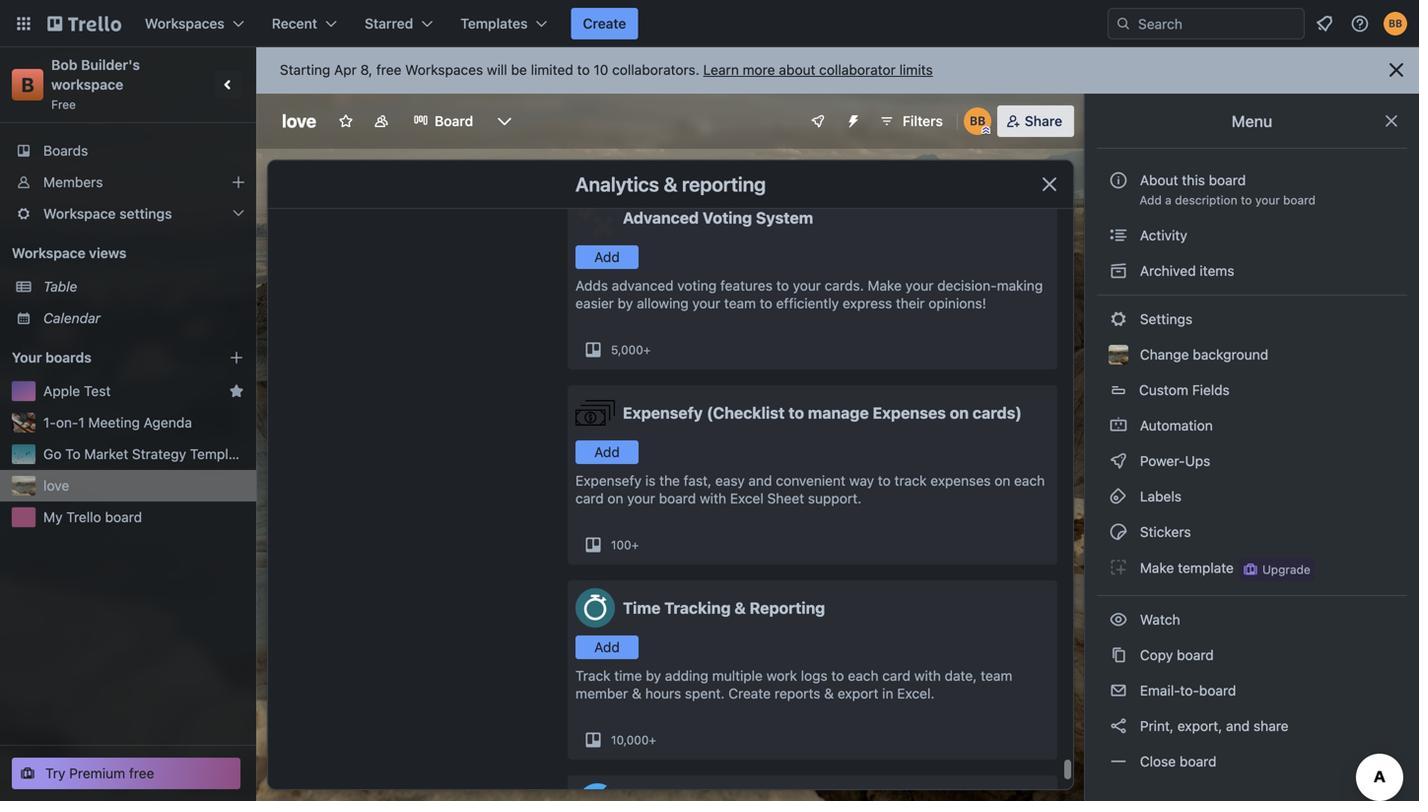 Task type: locate. For each thing, give the bounding box(es) containing it.
my trello board
[[43, 509, 142, 525]]

1 vertical spatial and
[[1226, 718, 1250, 734]]

expensefy is the fast, easy and convenient way to track expenses on each card on your board with excel sheet support.
[[575, 473, 1045, 507]]

system
[[756, 208, 813, 227]]

to inside about this board add a description to your board
[[1241, 193, 1252, 207]]

0 vertical spatial love
[[282, 110, 316, 132]]

bob builder (bobbuilder40) image right open information menu image
[[1384, 12, 1407, 35]]

about
[[779, 62, 815, 78]]

bob builder's workspace link
[[51, 57, 144, 93]]

add button up track
[[575, 636, 639, 659]]

bob builder (bobbuilder40) image right filters
[[964, 107, 991, 135]]

automation image
[[838, 105, 865, 133]]

workspaces up workspace navigation collapse icon
[[145, 15, 225, 32]]

0 vertical spatial create
[[583, 15, 626, 32]]

free right "premium"
[[129, 765, 154, 781]]

0 vertical spatial and
[[748, 473, 772, 489]]

add for expensefy (checklist to manage expenses on cards)
[[594, 444, 620, 460]]

fields
[[1192, 382, 1230, 398]]

2 vertical spatial add button
[[575, 636, 639, 659]]

add up track
[[594, 639, 620, 655]]

share
[[1025, 113, 1062, 129]]

1 horizontal spatial each
[[1014, 473, 1045, 489]]

sm image left watch
[[1109, 610, 1128, 630]]

1 vertical spatial by
[[646, 668, 661, 684]]

by down advanced
[[618, 295, 633, 311]]

& down logs
[[824, 685, 834, 702]]

Board name text field
[[272, 105, 326, 137]]

0 horizontal spatial team
[[724, 295, 756, 311]]

each inside expensefy is the fast, easy and convenient way to track expenses on each card on your board with excel sheet support.
[[1014, 473, 1045, 489]]

your
[[12, 349, 42, 366]]

sm image left email-
[[1109, 681, 1128, 701]]

more
[[743, 62, 775, 78]]

sm image for automation
[[1109, 416, 1128, 436]]

add for time tracking & reporting
[[594, 639, 620, 655]]

board inside my trello board link
[[105, 509, 142, 525]]

power-ups
[[1136, 453, 1214, 469]]

1 vertical spatial with
[[914, 668, 941, 684]]

each up export
[[848, 668, 879, 684]]

sm image left archived
[[1109, 261, 1128, 281]]

sm image inside the email-to-board link
[[1109, 681, 1128, 701]]

sm image
[[1109, 226, 1128, 245], [1109, 261, 1128, 281], [1109, 309, 1128, 329], [1109, 416, 1128, 436], [1109, 451, 1128, 471], [1109, 522, 1128, 542], [1109, 610, 1128, 630], [1109, 645, 1128, 665], [1109, 681, 1128, 701], [1109, 716, 1128, 736]]

0 vertical spatial workspace
[[43, 205, 116, 222]]

0 vertical spatial by
[[618, 295, 633, 311]]

close board link
[[1097, 746, 1407, 778]]

learn more about collaborator limits link
[[703, 62, 933, 78]]

create up starting apr 8, free workspaces will be limited to 10 collaborators. learn more about collaborator limits
[[583, 15, 626, 32]]

expensefy left is
[[575, 473, 642, 489]]

0 horizontal spatial each
[[848, 668, 879, 684]]

and inside 'link'
[[1226, 718, 1250, 734]]

reporting
[[750, 599, 825, 617]]

sm image inside print, export, and share 'link'
[[1109, 716, 1128, 736]]

Search field
[[1131, 9, 1304, 38]]

1 horizontal spatial love
[[282, 110, 316, 132]]

to right logs
[[831, 668, 844, 684]]

sm image inside settings 'link'
[[1109, 309, 1128, 329]]

sm image for labels
[[1109, 487, 1128, 507]]

track
[[575, 668, 611, 684]]

0 vertical spatial free
[[376, 62, 401, 78]]

+ for manage
[[631, 538, 639, 552]]

add for advanced voting system
[[594, 249, 620, 265]]

1 vertical spatial create
[[728, 685, 771, 702]]

2 vertical spatial on
[[607, 490, 623, 507]]

apple
[[43, 383, 80, 399]]

reporting
[[682, 172, 766, 196]]

sm image left power-
[[1109, 451, 1128, 471]]

upgrade button
[[1239, 558, 1314, 581]]

custom
[[1139, 382, 1188, 398]]

on right expenses
[[995, 473, 1010, 489]]

board down love link
[[105, 509, 142, 525]]

10,000
[[611, 733, 649, 747]]

builder's
[[81, 57, 140, 73]]

create
[[583, 15, 626, 32], [728, 685, 771, 702]]

sm image left labels
[[1109, 487, 1128, 507]]

create inside button
[[583, 15, 626, 32]]

0 vertical spatial with
[[700, 490, 726, 507]]

0 horizontal spatial and
[[748, 473, 772, 489]]

1 horizontal spatial bob builder (bobbuilder40) image
[[1384, 12, 1407, 35]]

0 horizontal spatial workspaces
[[145, 15, 225, 32]]

template
[[1178, 560, 1234, 576]]

+ down allowing
[[643, 343, 651, 357]]

+
[[643, 343, 651, 357], [631, 538, 639, 552], [649, 733, 656, 747]]

sm image inside labels link
[[1109, 487, 1128, 507]]

1 sm image from the top
[[1109, 487, 1128, 507]]

this member is an admin of this board. image
[[981, 126, 990, 135]]

to up activity link
[[1241, 193, 1252, 207]]

advanced voting system
[[623, 208, 813, 227]]

workspaces button
[[133, 8, 256, 39]]

table link
[[43, 277, 244, 297]]

1 vertical spatial sm image
[[1109, 558, 1128, 577]]

bob builder (bobbuilder40) image
[[1384, 12, 1407, 35], [964, 107, 991, 135]]

0 horizontal spatial make
[[868, 277, 902, 294]]

your inside about this board add a description to your board
[[1255, 193, 1280, 207]]

1 horizontal spatial by
[[646, 668, 661, 684]]

add button for advanced
[[575, 245, 639, 269]]

menu
[[1232, 112, 1272, 131]]

9 sm image from the top
[[1109, 681, 1128, 701]]

sm image for print, export, and share
[[1109, 716, 1128, 736]]

sm image inside activity link
[[1109, 226, 1128, 245]]

1 vertical spatial each
[[848, 668, 879, 684]]

love
[[282, 110, 316, 132], [43, 477, 69, 494]]

your up the their
[[905, 277, 934, 294]]

workspace down the members
[[43, 205, 116, 222]]

6 sm image from the top
[[1109, 522, 1128, 542]]

1 horizontal spatial make
[[1140, 560, 1174, 576]]

board up 'description'
[[1209, 172, 1246, 188]]

your boards
[[12, 349, 91, 366]]

+ down hours
[[649, 733, 656, 747]]

0 vertical spatial workspaces
[[145, 15, 225, 32]]

3 add button from the top
[[575, 636, 639, 659]]

0 vertical spatial card
[[575, 490, 604, 507]]

sm image
[[1109, 487, 1128, 507], [1109, 558, 1128, 577], [1109, 752, 1128, 772]]

apple test
[[43, 383, 111, 399]]

sm image left copy
[[1109, 645, 1128, 665]]

voting
[[677, 277, 717, 294]]

sm image left print,
[[1109, 716, 1128, 736]]

create down multiple
[[728, 685, 771, 702]]

cards.
[[825, 277, 864, 294]]

0 vertical spatial expensefy
[[623, 404, 703, 422]]

members
[[43, 174, 103, 190]]

create button
[[571, 8, 638, 39]]

sm image inside copy board link
[[1109, 645, 1128, 665]]

sm image for archived items
[[1109, 261, 1128, 281]]

expensefy (checklist to manage expenses on cards)
[[623, 404, 1022, 422]]

&
[[664, 172, 677, 196], [734, 599, 746, 617], [632, 685, 642, 702], [824, 685, 834, 702]]

labels
[[1136, 488, 1182, 505]]

sm image left automation
[[1109, 416, 1128, 436]]

print,
[[1140, 718, 1174, 734]]

sm image inside watch link
[[1109, 610, 1128, 630]]

work
[[766, 668, 797, 684]]

go
[[43, 446, 62, 462]]

1 horizontal spatial and
[[1226, 718, 1250, 734]]

workspaces
[[145, 15, 225, 32], [405, 62, 483, 78]]

on up the 100
[[607, 490, 623, 507]]

workspace visible image
[[374, 113, 389, 129]]

sm image left activity at the top right of the page
[[1109, 226, 1128, 245]]

1 add button from the top
[[575, 245, 639, 269]]

0 vertical spatial add button
[[575, 245, 639, 269]]

hours
[[645, 685, 681, 702]]

sm image inside automation link
[[1109, 416, 1128, 436]]

0 vertical spatial make
[[868, 277, 902, 294]]

to right way
[[878, 473, 891, 489]]

100
[[611, 538, 631, 552]]

your inside expensefy is the fast, easy and convenient way to track expenses on each card on your board with excel sheet support.
[[627, 490, 655, 507]]

track
[[894, 473, 927, 489]]

sm image left close on the bottom of the page
[[1109, 752, 1128, 772]]

board down the
[[659, 490, 696, 507]]

board up print, export, and share
[[1199, 682, 1236, 699]]

add up the 100
[[594, 444, 620, 460]]

by inside track time by adding multiple work logs to each card with date, team member & hours spent. create reports & export in excel.
[[646, 668, 661, 684]]

0 horizontal spatial card
[[575, 490, 604, 507]]

sm image left stickers
[[1109, 522, 1128, 542]]

7 sm image from the top
[[1109, 610, 1128, 630]]

0 vertical spatial sm image
[[1109, 487, 1128, 507]]

1 horizontal spatial free
[[376, 62, 401, 78]]

0 vertical spatial each
[[1014, 473, 1045, 489]]

team down features
[[724, 295, 756, 311]]

1 horizontal spatial on
[[950, 404, 969, 422]]

1 vertical spatial free
[[129, 765, 154, 781]]

create inside track time by adding multiple work logs to each card with date, team member & hours spent. create reports & export in excel.
[[728, 685, 771, 702]]

10 sm image from the top
[[1109, 716, 1128, 736]]

free right 8,
[[376, 62, 401, 78]]

1 vertical spatial on
[[995, 473, 1010, 489]]

workspace navigation collapse icon image
[[215, 71, 242, 99]]

by up hours
[[646, 668, 661, 684]]

add inside about this board add a description to your board
[[1140, 193, 1162, 207]]

email-to-board
[[1136, 682, 1236, 699]]

workspace inside popup button
[[43, 205, 116, 222]]

team inside track time by adding multiple work logs to each card with date, team member & hours spent. create reports & export in excel.
[[981, 668, 1012, 684]]

expensefy inside expensefy is the fast, easy and convenient way to track expenses on each card on your board with excel sheet support.
[[575, 473, 642, 489]]

on left cards) in the bottom of the page
[[950, 404, 969, 422]]

expensefy up the
[[623, 404, 703, 422]]

make up "express"
[[868, 277, 902, 294]]

workspaces up board link
[[405, 62, 483, 78]]

1 vertical spatial +
[[631, 538, 639, 552]]

email-
[[1140, 682, 1180, 699]]

3 sm image from the top
[[1109, 309, 1128, 329]]

card
[[575, 490, 604, 507], [882, 668, 911, 684]]

sm image for close board
[[1109, 752, 1128, 772]]

2 vertical spatial +
[[649, 733, 656, 747]]

your down is
[[627, 490, 655, 507]]

love inside text field
[[282, 110, 316, 132]]

close board
[[1136, 753, 1217, 770]]

to up "efficiently"
[[776, 277, 789, 294]]

+ up 'time'
[[631, 538, 639, 552]]

1 vertical spatial expensefy
[[575, 473, 642, 489]]

labels link
[[1097, 481, 1407, 512]]

to left 10
[[577, 62, 590, 78]]

team right 'date,'
[[981, 668, 1012, 684]]

each right expenses
[[1014, 473, 1045, 489]]

0 vertical spatial +
[[643, 343, 651, 357]]

2 sm image from the top
[[1109, 261, 1128, 281]]

sm image left settings at the top of page
[[1109, 309, 1128, 329]]

add left a
[[1140, 193, 1162, 207]]

my trello board link
[[43, 508, 244, 527]]

love up my
[[43, 477, 69, 494]]

sm image inside power-ups link
[[1109, 451, 1128, 471]]

0 horizontal spatial with
[[700, 490, 726, 507]]

0 vertical spatial team
[[724, 295, 756, 311]]

sm image inside stickers link
[[1109, 522, 1128, 542]]

workspace
[[51, 76, 123, 93]]

reports
[[774, 685, 820, 702]]

1-on-1 meeting agenda link
[[43, 413, 244, 433]]

items
[[1200, 263, 1234, 279]]

sm image for email-to-board
[[1109, 681, 1128, 701]]

3 sm image from the top
[[1109, 752, 1128, 772]]

2 vertical spatial sm image
[[1109, 752, 1128, 772]]

making
[[997, 277, 1043, 294]]

2 add button from the top
[[575, 440, 639, 464]]

4 sm image from the top
[[1109, 416, 1128, 436]]

1 horizontal spatial team
[[981, 668, 1012, 684]]

1 vertical spatial love
[[43, 477, 69, 494]]

limited
[[531, 62, 573, 78]]

sm image left make template
[[1109, 558, 1128, 577]]

sm image inside archived items link
[[1109, 261, 1128, 281]]

board down export,
[[1180, 753, 1217, 770]]

0 horizontal spatial create
[[583, 15, 626, 32]]

try premium free
[[45, 765, 154, 781]]

with down fast,
[[700, 490, 726, 507]]

workspaces inside dropdown button
[[145, 15, 225, 32]]

tracking
[[664, 599, 731, 617]]

add button up adds
[[575, 245, 639, 269]]

1 vertical spatial team
[[981, 668, 1012, 684]]

card inside expensefy is the fast, easy and convenient way to track expenses on each card on your board with excel sheet support.
[[575, 490, 604, 507]]

search image
[[1116, 16, 1131, 32]]

workspace up table
[[12, 245, 85, 261]]

workspace for workspace views
[[12, 245, 85, 261]]

1 sm image from the top
[[1109, 226, 1128, 245]]

settings link
[[1097, 304, 1407, 335]]

board up to-
[[1177, 647, 1214, 663]]

is
[[645, 473, 656, 489]]

support.
[[808, 490, 862, 507]]

workspace for workspace settings
[[43, 205, 116, 222]]

board inside copy board link
[[1177, 647, 1214, 663]]

2 sm image from the top
[[1109, 558, 1128, 577]]

add up adds
[[594, 249, 620, 265]]

2 horizontal spatial on
[[995, 473, 1010, 489]]

0 horizontal spatial free
[[129, 765, 154, 781]]

1 horizontal spatial workspaces
[[405, 62, 483, 78]]

date,
[[945, 668, 977, 684]]

your
[[1255, 193, 1280, 207], [793, 277, 821, 294], [905, 277, 934, 294], [692, 295, 720, 311], [627, 490, 655, 507]]

b
[[21, 73, 34, 96]]

learn
[[703, 62, 739, 78]]

5 sm image from the top
[[1109, 451, 1128, 471]]

primary element
[[0, 0, 1419, 47]]

1 vertical spatial workspaces
[[405, 62, 483, 78]]

each
[[1014, 473, 1045, 489], [848, 668, 879, 684]]

0 horizontal spatial by
[[618, 295, 633, 311]]

sm image inside close board link
[[1109, 752, 1128, 772]]

make down stickers
[[1140, 560, 1174, 576]]

custom fields
[[1139, 382, 1230, 398]]

love left star or unstar board icon on the top of the page
[[282, 110, 316, 132]]

1 horizontal spatial create
[[728, 685, 771, 702]]

free inside try premium free 'button'
[[129, 765, 154, 781]]

0 horizontal spatial on
[[607, 490, 623, 507]]

with up excel.
[[914, 668, 941, 684]]

0 vertical spatial on
[[950, 404, 969, 422]]

recent
[[272, 15, 317, 32]]

1 horizontal spatial card
[[882, 668, 911, 684]]

to left manage
[[788, 404, 804, 422]]

easier
[[575, 295, 614, 311]]

opinions!
[[928, 295, 986, 311]]

1 vertical spatial card
[[882, 668, 911, 684]]

+ for reporting
[[649, 733, 656, 747]]

logs
[[801, 668, 828, 684]]

8 sm image from the top
[[1109, 645, 1128, 665]]

1 vertical spatial add button
[[575, 440, 639, 464]]

1 horizontal spatial with
[[914, 668, 941, 684]]

to
[[577, 62, 590, 78], [1241, 193, 1252, 207], [776, 277, 789, 294], [760, 295, 772, 311], [788, 404, 804, 422], [878, 473, 891, 489], [831, 668, 844, 684]]

1 vertical spatial bob builder (bobbuilder40) image
[[964, 107, 991, 135]]

and left share
[[1226, 718, 1250, 734]]

background
[[1193, 346, 1268, 363]]

market
[[84, 446, 128, 462]]

team
[[724, 295, 756, 311], [981, 668, 1012, 684]]

your up activity link
[[1255, 193, 1280, 207]]

your down voting
[[692, 295, 720, 311]]

sm image for settings
[[1109, 309, 1128, 329]]

add button up the 100
[[575, 440, 639, 464]]

1 vertical spatial workspace
[[12, 245, 85, 261]]

watch link
[[1097, 604, 1407, 636]]

to inside track time by adding multiple work logs to each card with date, team member & hours spent. create reports & export in excel.
[[831, 668, 844, 684]]

and up excel
[[748, 473, 772, 489]]

advanced
[[623, 208, 699, 227]]



Task type: vqa. For each thing, say whether or not it's contained in the screenshot.
Main content area, start typing to enter text. text field
no



Task type: describe. For each thing, give the bounding box(es) containing it.
apple test link
[[43, 381, 221, 401]]

bob
[[51, 57, 77, 73]]

board up activity link
[[1283, 193, 1316, 207]]

go to market strategy template
[[43, 446, 248, 462]]

change background
[[1136, 346, 1268, 363]]

1 vertical spatial make
[[1140, 560, 1174, 576]]

export,
[[1177, 718, 1222, 734]]

0 horizontal spatial bob builder (bobbuilder40) image
[[964, 107, 991, 135]]

go to market strategy template link
[[43, 444, 248, 464]]

board inside expensefy is the fast, easy and convenient way to track expenses on each card on your board with excel sheet support.
[[659, 490, 696, 507]]

by inside adds advanced voting features to your cards. make your decision-making easier by allowing your team to efficiently express their opinions!
[[618, 295, 633, 311]]

expensefy for expensefy is the fast, easy and convenient way to track expenses on each card on your board with excel sheet support.
[[575, 473, 642, 489]]

workspace views
[[12, 245, 126, 261]]

free
[[51, 98, 76, 111]]

0 notifications image
[[1313, 12, 1336, 35]]

to
[[65, 446, 80, 462]]

be
[[511, 62, 527, 78]]

members link
[[0, 167, 256, 198]]

card inside track time by adding multiple work logs to each card with date, team member & hours spent. create reports & export in excel.
[[882, 668, 911, 684]]

my
[[43, 509, 63, 525]]

and inside expensefy is the fast, easy and convenient way to track expenses on each card on your board with excel sheet support.
[[748, 473, 772, 489]]

spent.
[[685, 685, 725, 702]]

board inside the email-to-board link
[[1199, 682, 1236, 699]]

multiple
[[712, 668, 763, 684]]

sm image for copy board
[[1109, 645, 1128, 665]]

to-
[[1180, 682, 1199, 699]]

5,000
[[611, 343, 643, 357]]

expenses
[[873, 404, 946, 422]]

automation
[[1136, 417, 1213, 434]]

custom fields button
[[1097, 374, 1407, 406]]

& right tracking
[[734, 599, 746, 617]]

starred
[[365, 15, 413, 32]]

try
[[45, 765, 65, 781]]

star or unstar board image
[[338, 113, 354, 129]]

stickers link
[[1097, 516, 1407, 548]]

10
[[594, 62, 608, 78]]

limits
[[899, 62, 933, 78]]

make template
[[1136, 560, 1234, 576]]

1-on-1 meeting agenda
[[43, 414, 192, 431]]

add button for time
[[575, 636, 639, 659]]

meeting
[[88, 414, 140, 431]]

sm image for stickers
[[1109, 522, 1128, 542]]

adds
[[575, 277, 608, 294]]

the
[[659, 473, 680, 489]]

expenses
[[930, 473, 991, 489]]

power-
[[1140, 453, 1185, 469]]

sm image for make template
[[1109, 558, 1128, 577]]

member
[[575, 685, 628, 702]]

activity
[[1136, 227, 1187, 243]]

apr
[[334, 62, 357, 78]]

about
[[1140, 172, 1178, 188]]

with inside expensefy is the fast, easy and convenient way to track expenses on each card on your board with excel sheet support.
[[700, 490, 726, 507]]

change background link
[[1097, 339, 1407, 371]]

0 vertical spatial bob builder (bobbuilder40) image
[[1384, 12, 1407, 35]]

boards
[[45, 349, 91, 366]]

templates button
[[449, 8, 559, 39]]

board
[[435, 113, 473, 129]]

back to home image
[[47, 8, 121, 39]]

this
[[1182, 172, 1205, 188]]

archived items
[[1136, 263, 1234, 279]]

easy
[[715, 473, 745, 489]]

recent button
[[260, 8, 349, 39]]

sm image for watch
[[1109, 610, 1128, 630]]

on-
[[56, 414, 78, 431]]

power ups image
[[810, 113, 826, 129]]

features
[[720, 277, 773, 294]]

make inside adds advanced voting features to your cards. make your decision-making easier by allowing your team to efficiently express their opinions!
[[868, 277, 902, 294]]

archived items link
[[1097, 255, 1407, 287]]

with inside track time by adding multiple work logs to each card with date, team member & hours spent. create reports & export in excel.
[[914, 668, 941, 684]]

to inside expensefy is the fast, easy and convenient way to track expenses on each card on your board with excel sheet support.
[[878, 473, 891, 489]]

customize views image
[[495, 111, 515, 131]]

share
[[1253, 718, 1289, 734]]

100 +
[[611, 538, 639, 552]]

add button for expensefy
[[575, 440, 639, 464]]

your boards with 5 items element
[[12, 346, 199, 370]]

convenient
[[776, 473, 846, 489]]

manage
[[808, 404, 869, 422]]

starred icon image
[[229, 383, 244, 399]]

10,000 +
[[611, 733, 656, 747]]

advanced
[[612, 277, 674, 294]]

bob builder's workspace free
[[51, 57, 144, 111]]

copy board
[[1136, 647, 1214, 663]]

team inside adds advanced voting features to your cards. make your decision-making easier by allowing your team to efficiently express their opinions!
[[724, 295, 756, 311]]

open information menu image
[[1350, 14, 1370, 34]]

share button
[[997, 105, 1074, 137]]

stickers
[[1136, 524, 1191, 540]]

expensefy for expensefy (checklist to manage expenses on cards)
[[623, 404, 703, 422]]

your up "efficiently"
[[793, 277, 821, 294]]

each inside track time by adding multiple work logs to each card with date, team member & hours spent. create reports & export in excel.
[[848, 668, 879, 684]]

agenda
[[144, 414, 192, 431]]

1
[[78, 414, 84, 431]]

print, export, and share link
[[1097, 711, 1407, 742]]

analytics & reporting
[[575, 172, 766, 196]]

board inside close board link
[[1180, 753, 1217, 770]]

add board image
[[229, 350, 244, 366]]

0 horizontal spatial love
[[43, 477, 69, 494]]

settings
[[119, 205, 172, 222]]

adds advanced voting features to your cards. make your decision-making easier by allowing your team to efficiently express their opinions!
[[575, 277, 1043, 311]]

& up advanced
[[664, 172, 677, 196]]

boards link
[[0, 135, 256, 167]]

& down time
[[632, 685, 642, 702]]

to down features
[[760, 295, 772, 311]]

table
[[43, 278, 77, 295]]

filters button
[[873, 105, 949, 137]]

sm image for activity
[[1109, 226, 1128, 245]]

sm image for power-ups
[[1109, 451, 1128, 471]]

a
[[1165, 193, 1172, 207]]

settings
[[1136, 311, 1193, 327]]

time
[[623, 599, 661, 617]]

views
[[89, 245, 126, 261]]



